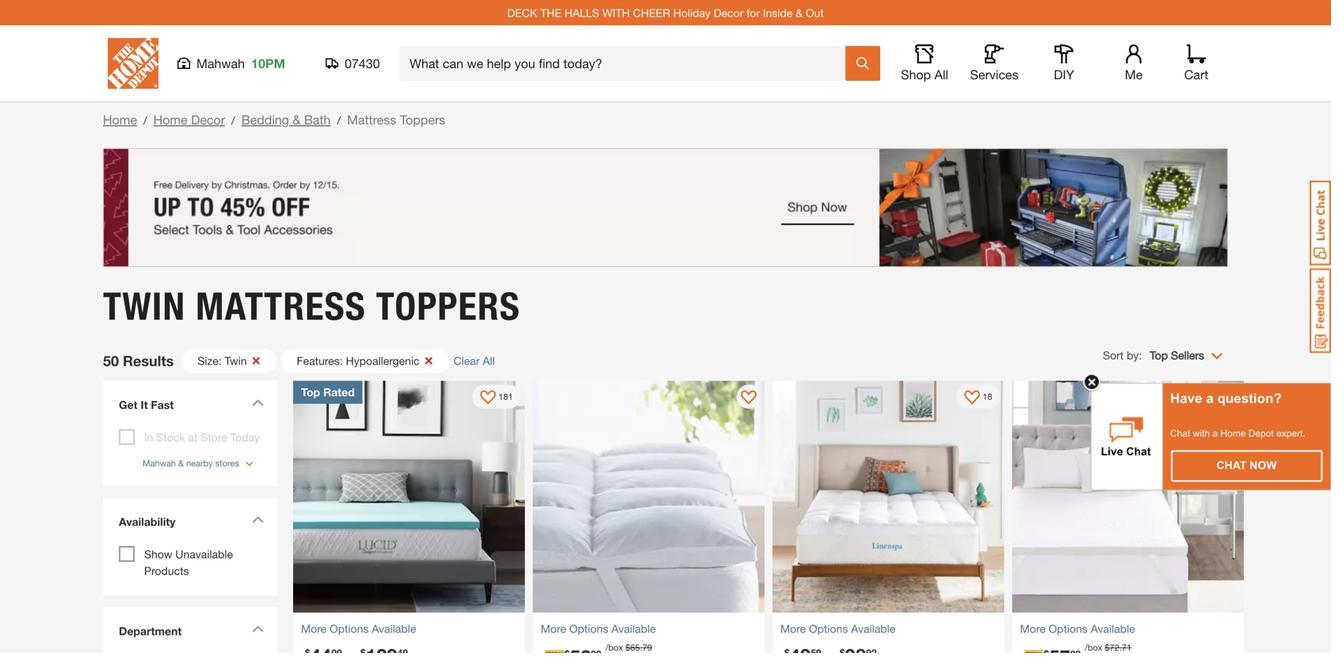 Task type: vqa. For each thing, say whether or not it's contained in the screenshot.
the top TO
no



Task type: locate. For each thing, give the bounding box(es) containing it.
caret icon image inside department link
[[252, 625, 264, 633]]

1 vertical spatial caret icon image
[[252, 516, 264, 523]]

options for the 2 in. twin size down alternative hypoallergenic mattress topper image at the bottom of the page
[[570, 622, 609, 635]]

cart link
[[1179, 44, 1214, 82]]

/ right home link
[[143, 114, 147, 127]]

display image
[[480, 390, 496, 406], [741, 390, 757, 406]]

unavailable
[[175, 548, 233, 561]]

shop all button
[[900, 44, 950, 82]]

3 / from the left
[[337, 114, 341, 127]]

more for first more options available "link" from left
[[301, 622, 327, 635]]

/ left bedding
[[231, 114, 235, 127]]

1 horizontal spatial &
[[293, 112, 301, 127]]

the
[[541, 6, 562, 19]]

1 horizontal spatial display image
[[741, 390, 757, 406]]

What can we help you find today? search field
[[410, 47, 845, 80]]

size:
[[198, 354, 222, 367]]

1 horizontal spatial all
[[935, 67, 949, 82]]

mahwah down in in the left bottom of the page
[[143, 458, 176, 468]]

options for 3 in. memory foam mattress topper with removable cover - twin image
[[1049, 622, 1088, 635]]

2 horizontal spatial &
[[796, 6, 803, 19]]

top right by:
[[1150, 349, 1168, 362]]

store
[[201, 431, 227, 444]]

decor
[[714, 6, 744, 19], [191, 112, 225, 127]]

1 vertical spatial decor
[[191, 112, 225, 127]]

bedding
[[242, 112, 289, 127]]

1 vertical spatial all
[[483, 354, 495, 367]]

available for the 2 in. twin size down alternative hypoallergenic mattress topper image at the bottom of the page
[[612, 622, 656, 635]]

all for shop all
[[935, 67, 949, 82]]

clear
[[454, 354, 480, 367]]

all inside shop all button
[[935, 67, 949, 82]]

1 $ from the left
[[626, 642, 631, 653]]

/box for /box $ 72 . 71
[[1085, 642, 1103, 653]]

$ left 71
[[1105, 642, 1110, 653]]

0 horizontal spatial &
[[178, 458, 184, 468]]

2 /box from the left
[[1085, 642, 1103, 653]]

& left bath
[[293, 112, 301, 127]]

mahwah
[[197, 56, 245, 71], [143, 458, 176, 468]]

2 available from the left
[[612, 622, 656, 635]]

1 horizontal spatial top
[[1150, 349, 1168, 362]]

available for 3 in. down alternative fiber bed mattress topper image at the right of the page
[[851, 622, 896, 635]]

caret icon image for availability
[[252, 516, 264, 523]]

71
[[1122, 642, 1132, 653]]

3 caret icon image from the top
[[252, 625, 264, 633]]

0 horizontal spatial mahwah
[[143, 458, 176, 468]]

2 . from the left
[[1120, 642, 1122, 653]]

4 more options available link from the left
[[1020, 621, 1236, 637]]

features:
[[297, 354, 343, 367]]

/box $ 72 . 71
[[1085, 642, 1132, 653]]

a
[[1207, 391, 1214, 406], [1213, 428, 1218, 439]]

bath
[[304, 112, 331, 127]]

4 more from the left
[[1020, 622, 1046, 635]]

me
[[1125, 67, 1143, 82]]

. for 79
[[640, 642, 643, 653]]

.
[[640, 642, 643, 653], [1120, 642, 1122, 653]]

1 vertical spatial mattress
[[196, 283, 366, 329]]

home right home link
[[153, 112, 188, 127]]

3 options from the left
[[809, 622, 848, 635]]

1 vertical spatial mahwah
[[143, 458, 176, 468]]

available
[[372, 622, 416, 635], [612, 622, 656, 635], [851, 622, 896, 635], [1091, 622, 1136, 635]]

/box left 65
[[606, 642, 623, 653]]

1 horizontal spatial twin
[[225, 354, 247, 367]]

3 in. down alternative fiber bed mattress topper image
[[773, 381, 1005, 613]]

18 button
[[957, 385, 1001, 409]]

0 vertical spatial all
[[935, 67, 949, 82]]

0 horizontal spatial $
[[626, 642, 631, 653]]

181
[[499, 391, 513, 402]]

fast
[[151, 398, 174, 411]]

all right shop
[[935, 67, 949, 82]]

$ for 65
[[626, 642, 631, 653]]

chat now link
[[1172, 451, 1322, 481]]

0 horizontal spatial .
[[640, 642, 643, 653]]

live chat image
[[1310, 181, 1332, 266]]

4 available from the left
[[1091, 622, 1136, 635]]

size: twin button
[[182, 349, 277, 373]]

a right 'with'
[[1213, 428, 1218, 439]]

0 vertical spatial mahwah
[[197, 56, 245, 71]]

caret icon image inside 'get it fast' link
[[252, 399, 264, 406]]

caret icon image for department
[[252, 625, 264, 633]]

1 vertical spatial twin
[[225, 354, 247, 367]]

caret icon image inside the availability link
[[252, 516, 264, 523]]

3 available from the left
[[851, 622, 896, 635]]

1 horizontal spatial $
[[1105, 642, 1110, 653]]

twin up results at the bottom left
[[103, 283, 186, 329]]

$
[[626, 642, 631, 653], [1105, 642, 1110, 653]]

1 horizontal spatial mahwah
[[197, 56, 245, 71]]

07430
[[345, 56, 380, 71]]

1 display image from the left
[[480, 390, 496, 406]]

at
[[188, 431, 198, 444]]

2 / from the left
[[231, 114, 235, 127]]

decor left bedding
[[191, 112, 225, 127]]

clear all
[[454, 354, 495, 367]]

2 horizontal spatial /
[[337, 114, 341, 127]]

more
[[301, 622, 327, 635], [541, 622, 566, 635], [781, 622, 806, 635], [1020, 622, 1046, 635]]

all right clear
[[483, 354, 495, 367]]

/
[[143, 114, 147, 127], [231, 114, 235, 127], [337, 114, 341, 127]]

2 more options available link from the left
[[541, 621, 757, 637]]

mattress up features:
[[196, 283, 366, 329]]

rated
[[323, 386, 355, 399]]

top left rated
[[301, 386, 320, 399]]

mahwah left 10pm
[[197, 56, 245, 71]]

in stock at store today
[[144, 431, 260, 444]]

/box for /box $ 65 . 79
[[606, 642, 623, 653]]

mattress
[[347, 112, 396, 127], [196, 283, 366, 329]]

4 options from the left
[[1049, 622, 1088, 635]]

0 horizontal spatial all
[[483, 354, 495, 367]]

home down the home depot logo
[[103, 112, 137, 127]]

top rated
[[301, 386, 355, 399]]

sort by: top sellers
[[1103, 349, 1205, 362]]

3 in. memory foam mattress topper with removable cover - twin image
[[1013, 381, 1244, 613]]

me button
[[1109, 44, 1160, 82]]

/box left 72
[[1085, 642, 1103, 653]]

options
[[330, 622, 369, 635], [570, 622, 609, 635], [809, 622, 848, 635], [1049, 622, 1088, 635]]

gel and aloe infused memory foam topper image
[[293, 381, 525, 613]]

caret icon image
[[252, 399, 264, 406], [252, 516, 264, 523], [252, 625, 264, 633]]

out
[[806, 6, 824, 19]]

4 more options available from the left
[[1020, 622, 1136, 635]]

top
[[1150, 349, 1168, 362], [301, 386, 320, 399]]

services
[[971, 67, 1019, 82]]

more options available
[[301, 622, 416, 635], [541, 622, 656, 635], [781, 622, 896, 635], [1020, 622, 1136, 635]]

1 . from the left
[[640, 642, 643, 653]]

have
[[1171, 391, 1203, 406]]

home left depot
[[1221, 428, 1246, 439]]

0 horizontal spatial /box
[[606, 642, 623, 653]]

0 vertical spatial top
[[1150, 349, 1168, 362]]

1 more options available link from the left
[[301, 621, 517, 637]]

2 vertical spatial &
[[178, 458, 184, 468]]

get
[[119, 398, 138, 411]]

0 vertical spatial caret icon image
[[252, 399, 264, 406]]

0 vertical spatial decor
[[714, 6, 744, 19]]

& left "out" on the top
[[796, 6, 803, 19]]

/box
[[606, 642, 623, 653], [1085, 642, 1103, 653]]

0 horizontal spatial display image
[[480, 390, 496, 406]]

2 caret icon image from the top
[[252, 516, 264, 523]]

show unavailable products
[[144, 548, 233, 577]]

1 horizontal spatial .
[[1120, 642, 1122, 653]]

home
[[103, 112, 137, 127], [153, 112, 188, 127], [1221, 428, 1246, 439]]

2 options from the left
[[570, 622, 609, 635]]

now
[[1250, 459, 1277, 472]]

1 caret icon image from the top
[[252, 399, 264, 406]]

nearby
[[186, 458, 213, 468]]

1 horizontal spatial /box
[[1085, 642, 1103, 653]]

more options available link for the 2 in. twin size down alternative hypoallergenic mattress topper image at the bottom of the page
[[541, 621, 757, 637]]

1 horizontal spatial /
[[231, 114, 235, 127]]

chat with a home depot expert.
[[1171, 428, 1306, 439]]

home decor link
[[153, 112, 225, 127]]

1 /box from the left
[[606, 642, 623, 653]]

1 vertical spatial top
[[301, 386, 320, 399]]

$ left 79
[[626, 642, 631, 653]]

18
[[983, 391, 993, 402]]

0 vertical spatial twin
[[103, 283, 186, 329]]

more options available for 3 in. down alternative fiber bed mattress topper image at the right of the page
[[781, 622, 896, 635]]

2 more from the left
[[541, 622, 566, 635]]

toppers
[[400, 112, 446, 127], [376, 283, 521, 329]]

0 horizontal spatial top
[[301, 386, 320, 399]]

all
[[935, 67, 949, 82], [483, 354, 495, 367]]

0 horizontal spatial /
[[143, 114, 147, 127]]

department
[[119, 625, 182, 638]]

1 vertical spatial toppers
[[376, 283, 521, 329]]

3 more from the left
[[781, 622, 806, 635]]

3 more options available link from the left
[[781, 621, 997, 637]]

get it fast link
[[111, 389, 269, 425]]

1 more from the left
[[301, 622, 327, 635]]

more options available link
[[301, 621, 517, 637], [541, 621, 757, 637], [781, 621, 997, 637], [1020, 621, 1236, 637]]

show
[[144, 548, 172, 561]]

more for the 2 in. twin size down alternative hypoallergenic mattress topper image at the bottom of the page more options available "link"
[[541, 622, 566, 635]]

display image
[[965, 390, 981, 406]]

1 vertical spatial &
[[293, 112, 301, 127]]

$ for 72
[[1105, 642, 1110, 653]]

2 vertical spatial caret icon image
[[252, 625, 264, 633]]

. for 71
[[1120, 642, 1122, 653]]

all inside clear all 'button'
[[483, 354, 495, 367]]

hypoallergenic
[[346, 354, 420, 367]]

/ right bath
[[337, 114, 341, 127]]

2 more options available from the left
[[541, 622, 656, 635]]

a right have
[[1207, 391, 1214, 406]]

0 horizontal spatial decor
[[191, 112, 225, 127]]

0 vertical spatial &
[[796, 6, 803, 19]]

72
[[1110, 642, 1120, 653]]

clear all button
[[454, 353, 507, 369]]

&
[[796, 6, 803, 19], [293, 112, 301, 127], [178, 458, 184, 468]]

2 $ from the left
[[1105, 642, 1110, 653]]

1 vertical spatial a
[[1213, 428, 1218, 439]]

& left nearby
[[178, 458, 184, 468]]

sellers
[[1171, 349, 1205, 362]]

mattress right bath
[[347, 112, 396, 127]]

twin
[[103, 283, 186, 329], [225, 354, 247, 367]]

2 horizontal spatial home
[[1221, 428, 1246, 439]]

it
[[141, 398, 148, 411]]

decor left for
[[714, 6, 744, 19]]

in
[[144, 431, 153, 444]]

3 more options available from the left
[[781, 622, 896, 635]]

size: twin
[[198, 354, 247, 367]]

sponsored banner image
[[103, 148, 1229, 267]]

twin right size:
[[225, 354, 247, 367]]



Task type: describe. For each thing, give the bounding box(es) containing it.
twin inside "button"
[[225, 354, 247, 367]]

mahwah for mahwah 10pm
[[197, 56, 245, 71]]

services button
[[969, 44, 1020, 82]]

deck
[[507, 6, 537, 19]]

mahwah 10pm
[[197, 56, 285, 71]]

diy
[[1054, 67, 1075, 82]]

deck the halls with cheer holiday decor for inside & out link
[[507, 6, 824, 19]]

10pm
[[251, 56, 285, 71]]

all for clear all
[[483, 354, 495, 367]]

get it fast
[[119, 398, 174, 411]]

2 in. twin size down alternative hypoallergenic mattress topper image
[[533, 381, 765, 613]]

79
[[643, 642, 652, 653]]

/box $ 65 . 79
[[606, 642, 652, 653]]

features: hypoallergenic
[[297, 354, 420, 367]]

halls
[[565, 6, 600, 19]]

in stock at store today link
[[144, 431, 260, 444]]

mahwah & nearby stores
[[143, 458, 239, 468]]

stock
[[156, 431, 185, 444]]

expert.
[[1277, 428, 1306, 439]]

1 options from the left
[[330, 622, 369, 635]]

home / home decor / bedding & bath / mattress toppers
[[103, 112, 446, 127]]

1 horizontal spatial home
[[153, 112, 188, 127]]

options for 3 in. down alternative fiber bed mattress topper image at the right of the page
[[809, 622, 848, 635]]

more options available for 3 in. memory foam mattress topper with removable cover - twin image
[[1020, 622, 1136, 635]]

home link
[[103, 112, 137, 127]]

depot
[[1249, 428, 1274, 439]]

department link
[[111, 615, 269, 648]]

cheer
[[633, 6, 670, 19]]

1 more options available from the left
[[301, 622, 416, 635]]

chat
[[1171, 428, 1191, 439]]

feedback link image
[[1310, 268, 1332, 354]]

display image inside the 181 dropdown button
[[480, 390, 496, 406]]

chat
[[1217, 459, 1247, 472]]

features: hypoallergenic button
[[281, 349, 450, 373]]

chat now
[[1217, 459, 1277, 472]]

0 horizontal spatial home
[[103, 112, 137, 127]]

0 vertical spatial a
[[1207, 391, 1214, 406]]

0 vertical spatial mattress
[[347, 112, 396, 127]]

availability link
[[111, 506, 269, 542]]

availability
[[119, 515, 176, 528]]

with
[[603, 6, 630, 19]]

1 / from the left
[[143, 114, 147, 127]]

results
[[123, 352, 174, 369]]

stores
[[215, 458, 239, 468]]

show unavailable products link
[[144, 548, 233, 577]]

more for more options available "link" for 3 in. memory foam mattress topper with removable cover - twin image
[[1020, 622, 1046, 635]]

have a question?
[[1171, 391, 1282, 406]]

today
[[230, 431, 260, 444]]

2 display image from the left
[[741, 390, 757, 406]]

holiday
[[673, 6, 711, 19]]

0 horizontal spatial twin
[[103, 283, 186, 329]]

bedding & bath link
[[242, 112, 331, 127]]

07430 button
[[326, 55, 380, 71]]

more options available for the 2 in. twin size down alternative hypoallergenic mattress topper image at the bottom of the page
[[541, 622, 656, 635]]

1 horizontal spatial decor
[[714, 6, 744, 19]]

shop
[[901, 67, 931, 82]]

more options available link for 3 in. memory foam mattress topper with removable cover - twin image
[[1020, 621, 1236, 637]]

1 available from the left
[[372, 622, 416, 635]]

more options available link for 3 in. down alternative fiber bed mattress topper image at the right of the page
[[781, 621, 997, 637]]

caret icon image for get it fast
[[252, 399, 264, 406]]

50 results
[[103, 352, 174, 369]]

mahwah for mahwah & nearby stores
[[143, 458, 176, 468]]

diy button
[[1039, 44, 1090, 82]]

shop all
[[901, 67, 949, 82]]

inside
[[763, 6, 793, 19]]

available for 3 in. memory foam mattress topper with removable cover - twin image
[[1091, 622, 1136, 635]]

50
[[103, 352, 119, 369]]

sort
[[1103, 349, 1124, 362]]

181 button
[[473, 385, 521, 409]]

more for 3 in. down alternative fiber bed mattress topper image at the right of the page's more options available "link"
[[781, 622, 806, 635]]

65
[[631, 642, 640, 653]]

0 vertical spatial toppers
[[400, 112, 446, 127]]

deck the halls with cheer holiday decor for inside & out
[[507, 6, 824, 19]]

products
[[144, 564, 189, 577]]

by:
[[1127, 349, 1142, 362]]

question?
[[1218, 391, 1282, 406]]

the home depot logo image
[[108, 38, 159, 89]]

cart
[[1185, 67, 1209, 82]]

for
[[747, 6, 760, 19]]

with
[[1193, 428, 1210, 439]]

twin mattress toppers
[[103, 283, 521, 329]]



